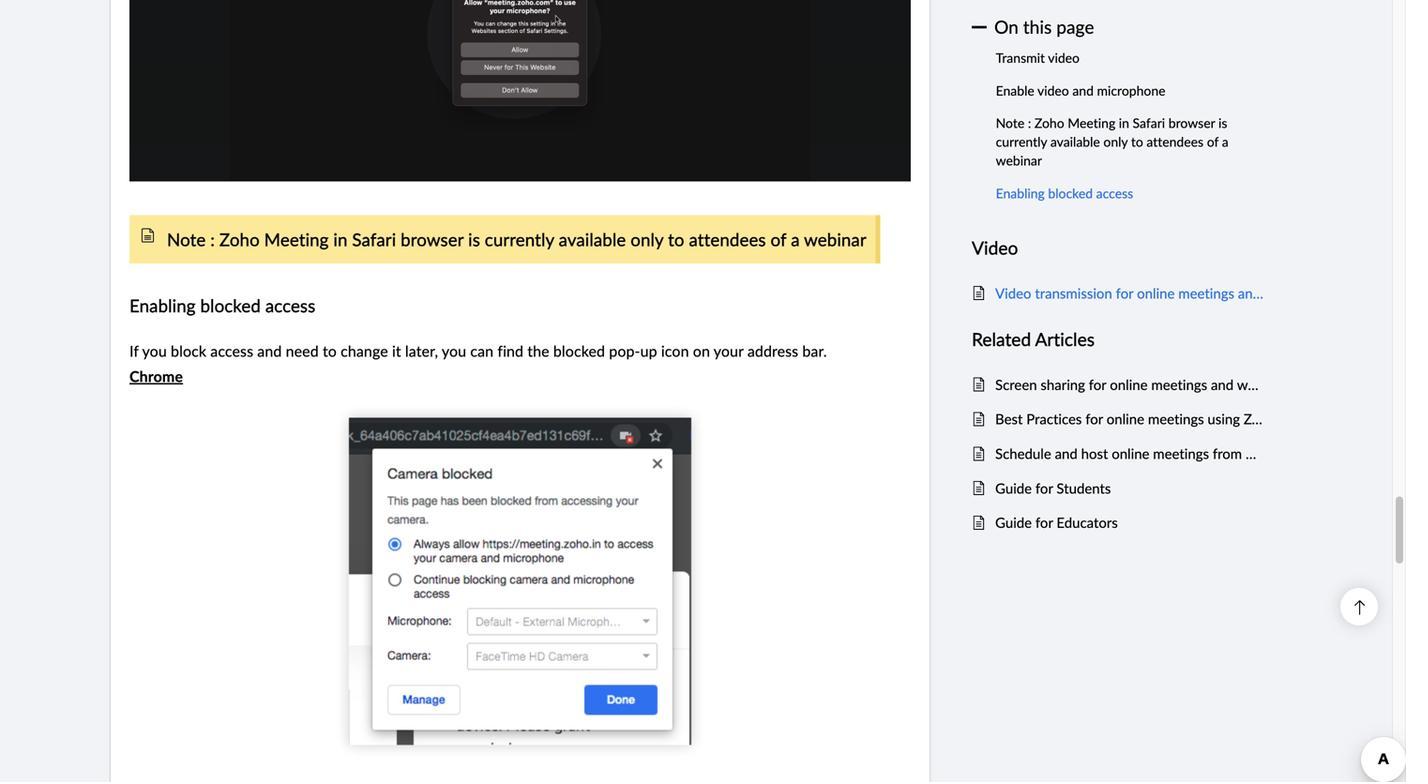 Task type: locate. For each thing, give the bounding box(es) containing it.
on
[[693, 341, 710, 361]]

2 guide from the top
[[996, 513, 1032, 533]]

0 vertical spatial note
[[996, 114, 1025, 132]]

1 horizontal spatial blocked
[[554, 341, 605, 361]]

0 vertical spatial attendees
[[1147, 133, 1204, 151]]

1 horizontal spatial a
[[1222, 133, 1229, 151]]

available
[[1051, 133, 1100, 151], [559, 227, 626, 251]]

0 horizontal spatial available
[[559, 227, 626, 251]]

0 horizontal spatial in
[[333, 227, 348, 251]]

2 vertical spatial blocked
[[554, 341, 605, 361]]

1 you from the left
[[142, 341, 167, 361]]

0 horizontal spatial only
[[631, 227, 664, 251]]

enabling blocked access up video heading
[[996, 184, 1134, 202]]

only
[[1104, 133, 1128, 151], [631, 227, 664, 251]]

1 horizontal spatial access
[[1097, 184, 1134, 202]]

:
[[1028, 114, 1032, 132], [210, 227, 215, 251]]

sharing
[[1041, 375, 1086, 395]]

meetings for practices
[[1148, 410, 1204, 429]]

1 vertical spatial blocked
[[200, 294, 261, 318]]

can
[[470, 341, 494, 361]]

your
[[714, 341, 744, 361]]

best practices for online meetings using zoho meeting
[[996, 410, 1331, 429]]

projects
[[1282, 444, 1331, 464]]

0 vertical spatial browser
[[1169, 114, 1216, 132]]

0 horizontal spatial currently
[[485, 227, 554, 251]]

0 vertical spatial of
[[1207, 133, 1219, 151]]

1 horizontal spatial to
[[668, 227, 685, 251]]

2 you from the left
[[442, 341, 467, 361]]

transmission
[[1035, 284, 1113, 303]]

address
[[748, 341, 799, 361]]

1 horizontal spatial enabling
[[996, 184, 1045, 202]]

for for transmission
[[1116, 284, 1134, 303]]

safari
[[1133, 114, 1166, 132], [352, 227, 396, 251]]

video transmission for online meetings and webinars
[[996, 284, 1320, 303]]

video inside video transmission for online meetings and webinars link
[[996, 284, 1032, 303]]

articles
[[1035, 327, 1095, 351]]

access and need
[[210, 341, 319, 361]]

schedule and host online meetings from zoho projects
[[996, 444, 1331, 464]]

of
[[1207, 133, 1219, 151], [771, 227, 787, 251]]

transmit video link
[[996, 42, 1080, 74]]

meetings for and
[[1154, 444, 1210, 464]]

pop-
[[609, 341, 641, 361]]

this
[[1024, 15, 1052, 39]]

access down note : zoho meeting in safari browser is currently available only to attendees of a webinar link at the right of the page
[[1097, 184, 1134, 202]]

online down video heading
[[1137, 284, 1175, 303]]

0 vertical spatial :
[[1028, 114, 1032, 132]]

2 vertical spatial to
[[323, 341, 337, 361]]

and
[[1073, 82, 1094, 99], [1238, 284, 1261, 303], [1211, 375, 1234, 395], [1055, 444, 1078, 464]]

meetings inside 'link'
[[1148, 410, 1204, 429]]

0 horizontal spatial safari
[[352, 227, 396, 251]]

currently
[[996, 133, 1047, 151], [485, 227, 554, 251]]

0 horizontal spatial meeting
[[264, 227, 329, 251]]

1 vertical spatial guide
[[996, 513, 1032, 533]]

0 vertical spatial video
[[1048, 49, 1080, 67]]

note
[[996, 114, 1025, 132], [167, 227, 206, 251]]

1 horizontal spatial of
[[1207, 133, 1219, 151]]

1 vertical spatial meeting
[[264, 227, 329, 251]]

block
[[171, 341, 207, 361]]

1 vertical spatial enabling blocked access
[[129, 294, 316, 318]]

webinars
[[1264, 284, 1320, 303], [1237, 375, 1293, 395]]

0 horizontal spatial enabling
[[129, 294, 196, 318]]

video up related
[[996, 284, 1032, 303]]

2 horizontal spatial meeting
[[1280, 410, 1331, 429]]

for up guide for educators
[[1036, 479, 1053, 498]]

1 horizontal spatial only
[[1104, 133, 1128, 151]]

online inside 'link'
[[1107, 410, 1145, 429]]

1 vertical spatial only
[[631, 227, 664, 251]]

enabling blocked access up block
[[129, 294, 316, 318]]

for inside 'link'
[[1086, 410, 1103, 429]]

meeting inside 'link'
[[1280, 410, 1331, 429]]

1 horizontal spatial is
[[1219, 114, 1228, 132]]

video
[[972, 235, 1018, 260], [996, 284, 1032, 303]]

is
[[1219, 114, 1228, 132], [468, 227, 480, 251]]

0 vertical spatial enabling blocked access
[[996, 184, 1134, 202]]

webinar
[[996, 152, 1042, 170], [804, 227, 867, 251]]

a
[[1222, 133, 1229, 151], [791, 227, 800, 251]]

0 horizontal spatial you
[[142, 341, 167, 361]]

note : zoho meeting in safari browser is currently available only to attendees of a webinar
[[996, 114, 1229, 170], [167, 227, 867, 251]]

2 vertical spatial meeting
[[1280, 410, 1331, 429]]

2 horizontal spatial to
[[1132, 133, 1144, 151]]

1 horizontal spatial webinar
[[996, 152, 1042, 170]]

1 horizontal spatial you
[[442, 341, 467, 361]]

1 horizontal spatial note : zoho meeting in safari browser is currently available only to attendees of a webinar
[[996, 114, 1229, 170]]

0 vertical spatial note : zoho meeting in safari browser is currently available only to attendees of a webinar
[[996, 114, 1229, 170]]

meeting
[[1068, 114, 1116, 132], [264, 227, 329, 251], [1280, 410, 1331, 429]]

online for sharing
[[1110, 375, 1148, 395]]

0 vertical spatial enabling
[[996, 184, 1045, 202]]

1 vertical spatial safari
[[352, 227, 396, 251]]

video down page
[[1048, 49, 1080, 67]]

online down "screen sharing for online meetings and webinars" link
[[1107, 410, 1145, 429]]

0 vertical spatial available
[[1051, 133, 1100, 151]]

1 vertical spatial browser
[[401, 227, 464, 251]]

guide down schedule
[[996, 479, 1032, 498]]

0 horizontal spatial note
[[167, 227, 206, 251]]

1 horizontal spatial browser
[[1169, 114, 1216, 132]]

you
[[142, 341, 167, 361], [442, 341, 467, 361]]

0 horizontal spatial :
[[210, 227, 215, 251]]

on
[[995, 15, 1019, 39]]

browser
[[1169, 114, 1216, 132], [401, 227, 464, 251]]

1 vertical spatial video
[[996, 284, 1032, 303]]

for
[[1116, 284, 1134, 303], [1089, 375, 1107, 395], [1086, 410, 1103, 429], [1036, 479, 1053, 498], [1036, 513, 1053, 533]]

zoho
[[1035, 114, 1065, 132], [220, 227, 260, 251], [1244, 410, 1276, 429], [1246, 444, 1278, 464]]

guide down guide for students
[[996, 513, 1032, 533]]

0 vertical spatial safari
[[1133, 114, 1166, 132]]

0 vertical spatial webinar
[[996, 152, 1042, 170]]

blocked inside if you block access and need to change it later, you can find the blocked pop-up icon on your address bar. chrome
[[554, 341, 605, 361]]

guide for guide for students
[[996, 479, 1032, 498]]

1 vertical spatial of
[[771, 227, 787, 251]]

1 horizontal spatial available
[[1051, 133, 1100, 151]]

blocked up video heading
[[1048, 184, 1093, 202]]

best
[[996, 410, 1023, 429]]

0 horizontal spatial enabling blocked access
[[129, 294, 316, 318]]

to
[[1132, 133, 1144, 151], [668, 227, 685, 251], [323, 341, 337, 361]]

note : zoho meeting in safari browser is currently available only to attendees of a webinar link
[[996, 107, 1264, 177]]

transmit video
[[996, 49, 1080, 67]]

0 vertical spatial a
[[1222, 133, 1229, 151]]

1 vertical spatial a
[[791, 227, 800, 251]]

video
[[1048, 49, 1080, 67], [1038, 82, 1069, 99]]

for up host
[[1086, 410, 1103, 429]]

enable video and microphone
[[996, 82, 1166, 99]]

note inside note : zoho meeting in safari browser is currently available only to attendees of a webinar link
[[996, 114, 1025, 132]]

1 horizontal spatial enabling blocked access
[[996, 184, 1134, 202]]

enabling
[[996, 184, 1045, 202], [129, 294, 196, 318]]

1 vertical spatial to
[[668, 227, 685, 251]]

1 guide from the top
[[996, 479, 1032, 498]]

video down enabling blocked access link
[[972, 235, 1018, 260]]

1 vertical spatial access
[[265, 294, 316, 318]]

video inside enable video and microphone link
[[1038, 82, 1069, 99]]

0 horizontal spatial of
[[771, 227, 787, 251]]

1 vertical spatial attendees
[[689, 227, 766, 251]]

online down related articles heading
[[1110, 375, 1148, 395]]

if you block access and need to change it later, you can find the blocked pop-up icon on your address bar. chrome
[[129, 341, 827, 386]]

0 vertical spatial currently
[[996, 133, 1047, 151]]

0 vertical spatial video
[[972, 235, 1018, 260]]

0 vertical spatial guide
[[996, 479, 1032, 498]]

1 vertical spatial webinars
[[1237, 375, 1293, 395]]

online up guide for students link
[[1112, 444, 1150, 464]]

1 vertical spatial webinar
[[804, 227, 867, 251]]

practices
[[1027, 410, 1082, 429]]

1 horizontal spatial attendees
[[1147, 133, 1204, 151]]

0 horizontal spatial access
[[265, 294, 316, 318]]

meetings for transmission
[[1179, 284, 1235, 303]]

online
[[1137, 284, 1175, 303], [1110, 375, 1148, 395], [1107, 410, 1145, 429], [1112, 444, 1150, 464]]

1 vertical spatial video
[[1038, 82, 1069, 99]]

0 vertical spatial in
[[1119, 114, 1130, 132]]

blocked up the access and need
[[200, 294, 261, 318]]

blocked
[[1048, 184, 1093, 202], [200, 294, 261, 318], [554, 341, 605, 361]]

video for video
[[972, 235, 1018, 260]]

video for enable
[[1038, 82, 1069, 99]]

you right if
[[142, 341, 167, 361]]

related
[[972, 327, 1031, 351]]

0 horizontal spatial is
[[468, 227, 480, 251]]

guide for educators link
[[996, 512, 1264, 534]]

1 horizontal spatial safari
[[1133, 114, 1166, 132]]

0 horizontal spatial to
[[323, 341, 337, 361]]

change
[[341, 341, 388, 361]]

0 vertical spatial access
[[1097, 184, 1134, 202]]

the
[[528, 341, 550, 361]]

up
[[641, 341, 657, 361]]

access
[[1097, 184, 1134, 202], [265, 294, 316, 318]]

0 horizontal spatial browser
[[401, 227, 464, 251]]

enabling blocked access link
[[996, 177, 1134, 209]]

0 vertical spatial meeting
[[1068, 114, 1116, 132]]

0 vertical spatial is
[[1219, 114, 1228, 132]]

video inside video heading
[[972, 235, 1018, 260]]

1 horizontal spatial note
[[996, 114, 1025, 132]]

0 vertical spatial blocked
[[1048, 184, 1093, 202]]

for right sharing
[[1089, 375, 1107, 395]]

meetings
[[1179, 284, 1235, 303], [1152, 375, 1208, 395], [1148, 410, 1204, 429], [1154, 444, 1210, 464]]

2 horizontal spatial blocked
[[1048, 184, 1093, 202]]

0 horizontal spatial webinar
[[804, 227, 867, 251]]

students
[[1057, 479, 1111, 498]]

enabling blocked access
[[996, 184, 1134, 202], [129, 294, 316, 318]]

you left can
[[442, 341, 467, 361]]

video inside transmit video link
[[1048, 49, 1080, 67]]

0 vertical spatial webinars
[[1264, 284, 1320, 303]]

guide
[[996, 479, 1032, 498], [996, 513, 1032, 533]]

video down transmit video
[[1038, 82, 1069, 99]]

1 horizontal spatial :
[[1028, 114, 1032, 132]]

access up the access and need
[[265, 294, 316, 318]]

1 vertical spatial note : zoho meeting in safari browser is currently available only to attendees of a webinar
[[167, 227, 867, 251]]

blocked right the
[[554, 341, 605, 361]]

for down video heading
[[1116, 284, 1134, 303]]

page
[[1057, 15, 1095, 39]]

in
[[1119, 114, 1130, 132], [333, 227, 348, 251]]

attendees
[[1147, 133, 1204, 151], [689, 227, 766, 251]]



Task type: vqa. For each thing, say whether or not it's contained in the screenshot.
the top video
yes



Task type: describe. For each thing, give the bounding box(es) containing it.
on this page
[[995, 15, 1095, 39]]

webinars for video
[[1264, 284, 1320, 303]]

find
[[498, 341, 524, 361]]

screen sharing for online meetings and webinars
[[996, 375, 1293, 395]]

schedule
[[996, 444, 1052, 464]]

online for practices
[[1107, 410, 1145, 429]]

enable video and microphone link
[[996, 74, 1166, 107]]

screen sharing for online meetings and webinars link
[[996, 374, 1293, 396]]

1 horizontal spatial in
[[1119, 114, 1130, 132]]

video heading
[[972, 233, 1264, 262]]

1 vertical spatial note
[[167, 227, 206, 251]]

online for transmission
[[1137, 284, 1175, 303]]

guide for educators
[[996, 513, 1118, 533]]

guide for guide for educators
[[996, 513, 1032, 533]]

1 horizontal spatial currently
[[996, 133, 1047, 151]]

best practices for online meetings using zoho meeting link
[[996, 408, 1331, 431]]

educators
[[1057, 513, 1118, 533]]

it
[[392, 341, 401, 361]]

zoho inside 'link'
[[1244, 410, 1276, 429]]

transmit
[[996, 49, 1045, 67]]

video for video transmission for online meetings and webinars
[[996, 284, 1032, 303]]

icon
[[661, 341, 689, 361]]

bar.
[[803, 341, 827, 361]]

0 horizontal spatial a
[[791, 227, 800, 251]]

related articles heading
[[972, 325, 1264, 354]]

for for sharing
[[1089, 375, 1107, 395]]

online for and
[[1112, 444, 1150, 464]]

for down guide for students
[[1036, 513, 1053, 533]]

schedule and host online meetings from zoho projects link
[[996, 443, 1331, 465]]

1 vertical spatial available
[[559, 227, 626, 251]]

to inside if you block access and need to change it later, you can find the blocked pop-up icon on your address bar. chrome
[[323, 341, 337, 361]]

host
[[1082, 444, 1109, 464]]

1 vertical spatial is
[[468, 227, 480, 251]]

0 horizontal spatial blocked
[[200, 294, 261, 318]]

1 vertical spatial enabling
[[129, 294, 196, 318]]

microphone
[[1097, 82, 1166, 99]]

1 vertical spatial :
[[210, 227, 215, 251]]

0 vertical spatial only
[[1104, 133, 1128, 151]]

1 vertical spatial currently
[[485, 227, 554, 251]]

for for practices
[[1086, 410, 1103, 429]]

using
[[1208, 410, 1241, 429]]

0 horizontal spatial note : zoho meeting in safari browser is currently available only to attendees of a webinar
[[167, 227, 867, 251]]

1 horizontal spatial meeting
[[1068, 114, 1116, 132]]

webinars for related articles
[[1237, 375, 1293, 395]]

meetings for sharing
[[1152, 375, 1208, 395]]

1 vertical spatial in
[[333, 227, 348, 251]]

chrome
[[129, 368, 183, 386]]

video for transmit
[[1048, 49, 1080, 67]]

guide for students link
[[996, 477, 1264, 500]]

from
[[1213, 444, 1242, 464]]

0 vertical spatial to
[[1132, 133, 1144, 151]]

screen
[[996, 375, 1037, 395]]

0 horizontal spatial attendees
[[689, 227, 766, 251]]

enable
[[996, 82, 1035, 99]]

if
[[129, 341, 139, 361]]

guide for students
[[996, 479, 1111, 498]]

video transmission for online meetings and webinars link
[[996, 282, 1320, 305]]

related articles
[[972, 327, 1095, 351]]

later,
[[405, 341, 438, 361]]



